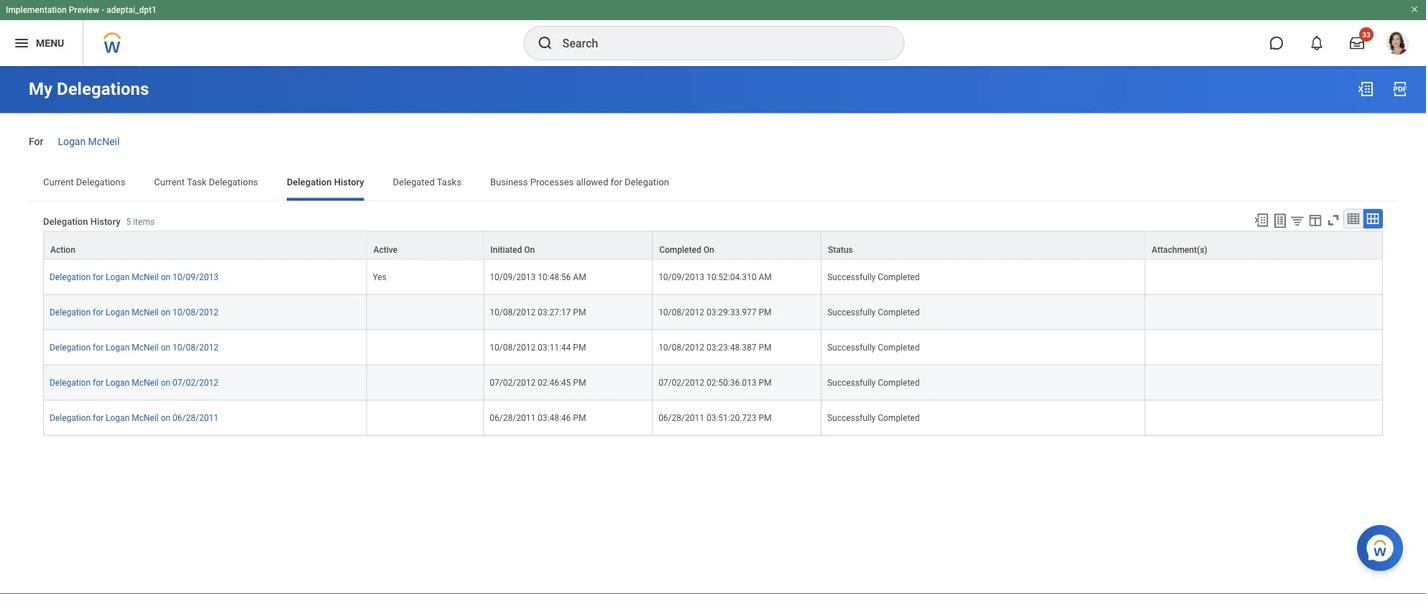 Task type: describe. For each thing, give the bounding box(es) containing it.
03:48:46
[[538, 413, 571, 423]]

10/09/2013 for 10/09/2013 10:52:04.310 am
[[659, 272, 704, 282]]

delegation for logan mcneil on 07/02/2012 link
[[50, 375, 218, 388]]

completed for 10/08/2012 03:29:33.977 pm
[[878, 307, 920, 317]]

mcneil for 10/08/2012 03:11:44 pm
[[132, 343, 159, 353]]

10/09/2013 inside 'link'
[[173, 272, 218, 282]]

successfully for 06/28/2011 03:51:20.723 pm
[[827, 413, 876, 423]]

pm for 06/28/2011 03:51:20.723 pm
[[759, 413, 772, 423]]

delegations right task
[[209, 177, 258, 187]]

07/02/2012 inside the delegation for logan mcneil on 07/02/2012 'link'
[[173, 378, 218, 388]]

10/08/2012 for 10/08/2012 03:29:33.977 pm
[[659, 307, 704, 317]]

10/08/2012 down "action" popup button
[[173, 307, 218, 317]]

pm for 07/02/2012 02:46:45 pm
[[573, 378, 586, 388]]

logan for 10/09/2013 10:48:56 am
[[106, 272, 130, 282]]

mcneil for 10/08/2012 03:27:17 pm
[[132, 307, 159, 317]]

completed for 06/28/2011 03:51:20.723 pm
[[878, 413, 920, 423]]

pm for 06/28/2011 03:48:46 pm
[[573, 413, 586, 423]]

my delegations main content
[[0, 66, 1426, 489]]

for for 07/02/2012 02:46:45 pm
[[93, 378, 104, 388]]

processes
[[530, 177, 574, 187]]

toolbar inside my delegations main content
[[1247, 209, 1383, 231]]

07/02/2012 for 07/02/2012 02:50:36.013 pm
[[659, 378, 704, 388]]

action
[[50, 245, 75, 255]]

on for 07/02/2012 02:46:45 pm
[[161, 378, 170, 388]]

logan for 10/08/2012 03:11:44 pm
[[106, 343, 130, 353]]

attachment(s) button
[[1145, 232, 1382, 259]]

33
[[1362, 30, 1371, 39]]

row containing delegation for logan mcneil on 10/09/2013
[[43, 260, 1383, 295]]

delegation for logan mcneil on 10/08/2012 for 10/08/2012 03:27:17 pm
[[50, 307, 218, 317]]

current delegations
[[43, 177, 125, 187]]

06/28/2011 inside 'link'
[[173, 413, 218, 423]]

pm for 10/08/2012 03:29:33.977 pm
[[759, 307, 772, 317]]

logan for 10/08/2012 03:27:17 pm
[[106, 307, 130, 317]]

tab list inside my delegations main content
[[29, 166, 1397, 201]]

for for 10/09/2013 10:48:56 am
[[93, 272, 104, 282]]

implementation preview -   adeptai_dpt1
[[6, 5, 157, 15]]

delegation for logan mcneil on 10/08/2012 link for 10/08/2012 03:27:17 pm
[[50, 304, 218, 317]]

click to view/edit grid preferences image
[[1308, 212, 1323, 228]]

pm for 10/08/2012 03:27:17 pm
[[573, 307, 586, 317]]

action button
[[44, 232, 366, 259]]

initiated
[[490, 245, 522, 255]]

row containing action
[[43, 231, 1383, 260]]

delegation for logan mcneil on 10/09/2013
[[50, 272, 218, 282]]

for for 06/28/2011 03:48:46 pm
[[93, 413, 104, 423]]

10/08/2012 for 10/08/2012 03:27:17 pm
[[490, 307, 536, 317]]

logan for 06/28/2011 03:48:46 pm
[[106, 413, 130, 423]]

justify image
[[13, 35, 30, 52]]

4 successfully from the top
[[827, 378, 876, 388]]

10/08/2012 03:29:33.977 pm
[[659, 307, 772, 317]]

delegation for logan mcneil on 07/02/2012
[[50, 378, 218, 388]]

expand table image
[[1366, 212, 1380, 226]]

active button
[[367, 232, 483, 259]]

search image
[[537, 35, 554, 52]]

business
[[490, 177, 528, 187]]

03:23:48.387
[[707, 343, 757, 353]]

am for 10/09/2013 10:52:04.310 am
[[759, 272, 772, 282]]

inbox large image
[[1350, 36, 1364, 50]]

delegation history
[[287, 177, 364, 187]]

delegation for logan mcneil on 06/28/2011 link
[[50, 410, 218, 423]]

successfully completed for 10/09/2013 10:52:04.310 am
[[827, 272, 920, 282]]

10/09/2013 for 10/09/2013 10:48:56 am
[[490, 272, 536, 282]]

current for current delegations
[[43, 177, 74, 187]]

for for 10/08/2012 03:27:17 pm
[[93, 307, 104, 317]]

07/02/2012 02:46:45 pm
[[490, 378, 586, 388]]

-
[[101, 5, 104, 15]]

10/08/2012 03:11:44 pm
[[490, 343, 586, 353]]

history for delegation history
[[334, 177, 364, 187]]

pm for 10/08/2012 03:23:48.387 pm
[[759, 343, 772, 353]]

pm for 10/08/2012 03:11:44 pm
[[573, 343, 586, 353]]

for
[[29, 136, 43, 147]]

successfully completed element for 06/28/2011 03:51:20.723 pm
[[827, 410, 920, 423]]

task
[[187, 177, 207, 187]]

successfully completed for 06/28/2011 03:51:20.723 pm
[[827, 413, 920, 423]]

successfully completed element for 10/08/2012 03:29:33.977 pm
[[827, 304, 920, 317]]

delegations for current delegations
[[76, 177, 125, 187]]

for for 10/08/2012 03:11:44 pm
[[93, 343, 104, 353]]

am for 10/09/2013 10:48:56 am
[[573, 272, 586, 282]]

mcneil for 10/09/2013 10:48:56 am
[[132, 272, 159, 282]]

implementation
[[6, 5, 67, 15]]

successfully for 10/08/2012 03:23:48.387 pm
[[827, 343, 876, 353]]

successfully for 10/09/2013 10:52:04.310 am
[[827, 272, 876, 282]]

logan mcneil link
[[58, 133, 120, 147]]



Task type: vqa. For each thing, say whether or not it's contained in the screenshot.
4th on from the bottom of the My Delegations main content
yes



Task type: locate. For each thing, give the bounding box(es) containing it.
2 current from the left
[[154, 177, 185, 187]]

2 delegation for logan mcneil on 10/08/2012 link from the top
[[50, 340, 218, 353]]

07/02/2012 02:50:36.013 pm
[[659, 378, 772, 388]]

completed
[[659, 245, 701, 255], [878, 272, 920, 282], [878, 307, 920, 317], [878, 343, 920, 353], [878, 378, 920, 388], [878, 413, 920, 423]]

for down delegation history 5 items
[[93, 272, 104, 282]]

logan down 5
[[106, 272, 130, 282]]

successfully completed for 10/08/2012 03:29:33.977 pm
[[827, 307, 920, 317]]

10/09/2013 down "action" popup button
[[173, 272, 218, 282]]

current down for
[[43, 177, 74, 187]]

02:46:45
[[538, 378, 571, 388]]

delegated
[[393, 177, 435, 187]]

pm for 07/02/2012 02:50:36.013 pm
[[759, 378, 772, 388]]

mcneil up the delegation for logan mcneil on 07/02/2012 'link'
[[132, 343, 159, 353]]

initiated on button
[[484, 232, 652, 259]]

02:50:36.013
[[707, 378, 757, 388]]

on for 10/08/2012 03:11:44 pm
[[161, 343, 170, 353]]

logan down "delegation for logan mcneil on 10/09/2013"
[[106, 307, 130, 317]]

6 row from the top
[[43, 401, 1383, 436]]

1 vertical spatial delegation for logan mcneil on 10/08/2012 link
[[50, 340, 218, 353]]

successfully completed element for 10/09/2013 10:52:04.310 am
[[827, 269, 920, 282]]

1 horizontal spatial history
[[334, 177, 364, 187]]

tasks
[[437, 177, 461, 187]]

1 am from the left
[[573, 272, 586, 282]]

for up delegation for logan mcneil on 06/28/2011 'link'
[[93, 378, 104, 388]]

2 successfully completed element from the top
[[827, 304, 920, 317]]

on for initiated on
[[524, 245, 535, 255]]

delegation
[[287, 177, 332, 187], [625, 177, 669, 187], [43, 216, 88, 227], [50, 272, 91, 282], [50, 307, 91, 317], [50, 343, 91, 353], [50, 378, 91, 388], [50, 413, 91, 423]]

10/09/2013 10:52:04.310 am
[[659, 272, 772, 282]]

for down "delegation for logan mcneil on 10/09/2013"
[[93, 307, 104, 317]]

0 horizontal spatial 06/28/2011
[[173, 413, 218, 423]]

1 successfully completed element from the top
[[827, 269, 920, 282]]

export to excel image
[[1254, 212, 1269, 228]]

5 successfully from the top
[[827, 413, 876, 423]]

on down "delegation for logan mcneil on 10/09/2013"
[[161, 307, 170, 317]]

2 row from the top
[[43, 260, 1383, 295]]

0 horizontal spatial history
[[90, 216, 120, 227]]

on for 10/09/2013 10:48:56 am
[[161, 272, 170, 282]]

1 horizontal spatial on
[[704, 245, 714, 255]]

delegated tasks
[[393, 177, 461, 187]]

for
[[611, 177, 622, 187], [93, 272, 104, 282], [93, 307, 104, 317], [93, 343, 104, 353], [93, 378, 104, 388], [93, 413, 104, 423]]

1 vertical spatial delegation for logan mcneil on 10/08/2012
[[50, 343, 218, 353]]

4 row from the top
[[43, 330, 1383, 366]]

10/08/2012 left 03:11:44
[[490, 343, 536, 353]]

successfully completed element for 10/08/2012 03:23:48.387 pm
[[827, 340, 920, 353]]

on inside "completed on" popup button
[[704, 245, 714, 255]]

2 10/09/2013 from the left
[[490, 272, 536, 282]]

current for current task delegations
[[154, 177, 185, 187]]

am right 10:52:04.310
[[759, 272, 772, 282]]

03:11:44
[[538, 343, 571, 353]]

on up the 10/09/2013 10:52:04.310 am
[[704, 245, 714, 255]]

3 successfully from the top
[[827, 343, 876, 353]]

successfully completed element
[[827, 269, 920, 282], [827, 304, 920, 317], [827, 340, 920, 353], [827, 375, 920, 388], [827, 410, 920, 423]]

for inside tab list
[[611, 177, 622, 187]]

on down delegation for logan mcneil on 07/02/2012
[[161, 413, 170, 423]]

07/02/2012 left 02:46:45
[[490, 378, 536, 388]]

10/08/2012 for 10/08/2012 03:23:48.387 pm
[[659, 343, 704, 353]]

10/08/2012 for 10/08/2012 03:11:44 pm
[[490, 343, 536, 353]]

preview
[[69, 5, 99, 15]]

delegations for my delegations
[[57, 79, 149, 99]]

1 current from the left
[[43, 177, 74, 187]]

10/08/2012 03:27:17 pm
[[490, 307, 586, 317]]

10/08/2012 03:23:48.387 pm
[[659, 343, 772, 353]]

2 horizontal spatial 10/09/2013
[[659, 272, 704, 282]]

delegation history 5 items
[[43, 216, 155, 227]]

10/09/2013 10:48:56 am
[[490, 272, 586, 282]]

history for delegation history 5 items
[[90, 216, 120, 227]]

10:48:56
[[538, 272, 571, 282]]

1 horizontal spatial current
[[154, 177, 185, 187]]

5 row from the top
[[43, 366, 1383, 401]]

completed on
[[659, 245, 714, 255]]

for down delegation for logan mcneil on 07/02/2012
[[93, 413, 104, 423]]

my
[[29, 79, 53, 99]]

row
[[43, 231, 1383, 260], [43, 260, 1383, 295], [43, 295, 1383, 330], [43, 330, 1383, 366], [43, 366, 1383, 401], [43, 401, 1383, 436]]

0 horizontal spatial current
[[43, 177, 74, 187]]

2 successfully completed from the top
[[827, 307, 920, 317]]

1 horizontal spatial am
[[759, 272, 772, 282]]

successfully completed
[[827, 272, 920, 282], [827, 307, 920, 317], [827, 343, 920, 353], [827, 378, 920, 388], [827, 413, 920, 423]]

delegation for logan mcneil on 10/08/2012 up the delegation for logan mcneil on 07/02/2012 'link'
[[50, 343, 218, 353]]

5 successfully completed element from the top
[[827, 410, 920, 423]]

history
[[334, 177, 364, 187], [90, 216, 120, 227]]

3 successfully completed from the top
[[827, 343, 920, 353]]

06/28/2011 03:48:46 pm
[[490, 413, 586, 423]]

pm right 02:50:36.013
[[759, 378, 772, 388]]

delegations up logan mcneil link at top left
[[57, 79, 149, 99]]

06/28/2011
[[173, 413, 218, 423], [490, 413, 536, 423], [659, 413, 704, 423]]

mcneil
[[88, 136, 120, 147], [132, 272, 159, 282], [132, 307, 159, 317], [132, 343, 159, 353], [132, 378, 159, 388], [132, 413, 159, 423]]

allowed
[[576, 177, 608, 187]]

4 successfully completed from the top
[[827, 378, 920, 388]]

5 successfully completed from the top
[[827, 413, 920, 423]]

1 successfully from the top
[[827, 272, 876, 282]]

1 vertical spatial history
[[90, 216, 120, 227]]

my delegations
[[29, 79, 149, 99]]

0 horizontal spatial on
[[524, 245, 535, 255]]

10/09/2013 down the initiated on
[[490, 272, 536, 282]]

row containing delegation for logan mcneil on 06/28/2011
[[43, 401, 1383, 436]]

2 on from the left
[[704, 245, 714, 255]]

for right the allowed
[[611, 177, 622, 187]]

mcneil down delegation for logan mcneil on 07/02/2012
[[132, 413, 159, 423]]

delegation for logan mcneil on 10/08/2012 link up the delegation for logan mcneil on 07/02/2012 'link'
[[50, 340, 218, 353]]

on for completed on
[[704, 245, 714, 255]]

1 on from the left
[[524, 245, 535, 255]]

history left 5
[[90, 216, 120, 227]]

10/08/2012
[[173, 307, 218, 317], [490, 307, 536, 317], [659, 307, 704, 317], [173, 343, 218, 353], [490, 343, 536, 353], [659, 343, 704, 353]]

logan up delegation for logan mcneil on 06/28/2011 'link'
[[106, 378, 130, 388]]

logan mcneil
[[58, 136, 120, 147]]

successfully
[[827, 272, 876, 282], [827, 307, 876, 317], [827, 343, 876, 353], [827, 378, 876, 388], [827, 413, 876, 423]]

row up 06/28/2011 03:51:20.723 pm
[[43, 366, 1383, 401]]

row containing delegation for logan mcneil on 07/02/2012
[[43, 366, 1383, 401]]

menu button
[[0, 20, 83, 66]]

10/09/2013 down completed on
[[659, 272, 704, 282]]

attachment(s)
[[1152, 245, 1208, 255]]

2 horizontal spatial 06/28/2011
[[659, 413, 704, 423]]

06/28/2011 for 06/28/2011 03:51:20.723 pm
[[659, 413, 704, 423]]

0 vertical spatial delegation for logan mcneil on 10/08/2012
[[50, 307, 218, 317]]

delegation for logan mcneil on 06/28/2011
[[50, 413, 218, 423]]

logan for 07/02/2012 02:46:45 pm
[[106, 378, 130, 388]]

pm right 02:46:45
[[573, 378, 586, 388]]

on down "action" popup button
[[161, 272, 170, 282]]

3 07/02/2012 from the left
[[659, 378, 704, 388]]

06/28/2011 left 03:48:46
[[490, 413, 536, 423]]

0 horizontal spatial 07/02/2012
[[173, 378, 218, 388]]

cell
[[1145, 260, 1383, 295], [367, 295, 484, 330], [1145, 295, 1383, 330], [367, 330, 484, 366], [1145, 330, 1383, 366], [367, 366, 484, 401], [367, 401, 484, 436], [1145, 401, 1383, 436]]

2 am from the left
[[759, 272, 772, 282]]

am right 10:48:56
[[573, 272, 586, 282]]

on up the delegation for logan mcneil on 07/02/2012 'link'
[[161, 343, 170, 353]]

mcneil for 07/02/2012 02:46:45 pm
[[132, 378, 159, 388]]

2 horizontal spatial 07/02/2012
[[659, 378, 704, 388]]

2 07/02/2012 from the left
[[490, 378, 536, 388]]

1 10/09/2013 from the left
[[173, 272, 218, 282]]

active
[[373, 245, 398, 255]]

pm
[[573, 307, 586, 317], [759, 307, 772, 317], [573, 343, 586, 353], [759, 343, 772, 353], [573, 378, 586, 388], [759, 378, 772, 388], [573, 413, 586, 423], [759, 413, 772, 423]]

1 horizontal spatial 10/09/2013
[[490, 272, 536, 282]]

adeptai_dpt1
[[106, 5, 157, 15]]

Search Workday  search field
[[562, 27, 874, 59]]

mcneil down items
[[132, 272, 159, 282]]

5 on from the top
[[161, 413, 170, 423]]

delegations up delegation history 5 items
[[76, 177, 125, 187]]

view printable version (pdf) image
[[1392, 81, 1409, 98]]

delegation for logan mcneil on 10/08/2012 link down "delegation for logan mcneil on 10/09/2013"
[[50, 304, 218, 317]]

2 06/28/2011 from the left
[[490, 413, 536, 423]]

logan right for
[[58, 136, 86, 147]]

delegation for logan mcneil on 10/08/2012 down "delegation for logan mcneil on 10/09/2013"
[[50, 307, 218, 317]]

3 10/09/2013 from the left
[[659, 272, 704, 282]]

current left task
[[154, 177, 185, 187]]

33 button
[[1341, 27, 1374, 59]]

tab list containing current delegations
[[29, 166, 1397, 201]]

on for 10/08/2012 03:27:17 pm
[[161, 307, 170, 317]]

row up the 10/09/2013 10:52:04.310 am
[[43, 231, 1383, 260]]

on up delegation for logan mcneil on 06/28/2011 'link'
[[161, 378, 170, 388]]

03:27:17
[[538, 307, 571, 317]]

delegation for logan mcneil on 10/09/2013 link
[[50, 269, 218, 282]]

on inside initiated on popup button
[[524, 245, 535, 255]]

1 delegation for logan mcneil on 10/08/2012 link from the top
[[50, 304, 218, 317]]

pm right "03:29:33.977" at the bottom of page
[[759, 307, 772, 317]]

pm right 03:48:46
[[573, 413, 586, 423]]

1 row from the top
[[43, 231, 1383, 260]]

logan
[[58, 136, 86, 147], [106, 272, 130, 282], [106, 307, 130, 317], [106, 343, 130, 353], [106, 378, 130, 388], [106, 413, 130, 423]]

03:51:20.723
[[707, 413, 757, 423]]

06/28/2011 down delegation for logan mcneil on 07/02/2012
[[173, 413, 218, 423]]

06/28/2011 03:51:20.723 pm
[[659, 413, 772, 423]]

current task delegations
[[154, 177, 258, 187]]

items
[[133, 217, 155, 227]]

yes
[[373, 272, 387, 282]]

completed on button
[[653, 232, 821, 259]]

10/08/2012 up the delegation for logan mcneil on 07/02/2012 'link'
[[173, 343, 218, 353]]

07/02/2012 for 07/02/2012 02:46:45 pm
[[490, 378, 536, 388]]

1 on from the top
[[161, 272, 170, 282]]

toolbar
[[1247, 209, 1383, 231]]

select to filter grid data image
[[1290, 213, 1305, 228]]

tab list
[[29, 166, 1397, 201]]

delegation for logan mcneil on 10/08/2012 link
[[50, 304, 218, 317], [50, 340, 218, 353]]

row down '07/02/2012 02:50:36.013 pm'
[[43, 401, 1383, 436]]

10/08/2012 left 03:27:17
[[490, 307, 536, 317]]

initiated on
[[490, 245, 535, 255]]

notifications large image
[[1310, 36, 1324, 50]]

1 horizontal spatial 06/28/2011
[[490, 413, 536, 423]]

business processes allowed for delegation
[[490, 177, 669, 187]]

for up the delegation for logan mcneil on 07/02/2012 'link'
[[93, 343, 104, 353]]

logan up the delegation for logan mcneil on 07/02/2012 'link'
[[106, 343, 130, 353]]

pm right 03:23:48.387
[[759, 343, 772, 353]]

2 delegation for logan mcneil on 10/08/2012 from the top
[[50, 343, 218, 353]]

1 06/28/2011 from the left
[[173, 413, 218, 423]]

table image
[[1346, 212, 1361, 226]]

1 horizontal spatial 07/02/2012
[[490, 378, 536, 388]]

delegation for logan mcneil on 10/08/2012
[[50, 307, 218, 317], [50, 343, 218, 353]]

2 on from the top
[[161, 307, 170, 317]]

export to worksheets image
[[1272, 212, 1289, 229]]

pm right 03:11:44
[[573, 343, 586, 353]]

0 vertical spatial delegation for logan mcneil on 10/08/2012 link
[[50, 304, 218, 317]]

mcneil for 06/28/2011 03:48:46 pm
[[132, 413, 159, 423]]

10/09/2013
[[173, 272, 218, 282], [490, 272, 536, 282], [659, 272, 704, 282]]

4 successfully completed element from the top
[[827, 375, 920, 388]]

row up 10/08/2012 03:29:33.977 pm
[[43, 260, 1383, 295]]

delegation for logan mcneil on 10/08/2012 for 10/08/2012 03:11:44 pm
[[50, 343, 218, 353]]

successfully for 10/08/2012 03:29:33.977 pm
[[827, 307, 876, 317]]

mcneil down "delegation for logan mcneil on 10/09/2013"
[[132, 307, 159, 317]]

history inside tab list
[[334, 177, 364, 187]]

3 on from the top
[[161, 343, 170, 353]]

history left delegated
[[334, 177, 364, 187]]

menu
[[36, 37, 64, 49]]

menu banner
[[0, 0, 1426, 66]]

1 delegation for logan mcneil on 10/08/2012 from the top
[[50, 307, 218, 317]]

successfully completed for 10/08/2012 03:23:48.387 pm
[[827, 343, 920, 353]]

4 on from the top
[[161, 378, 170, 388]]

07/02/2012
[[173, 378, 218, 388], [490, 378, 536, 388], [659, 378, 704, 388]]

on right initiated
[[524, 245, 535, 255]]

pm right 03:27:17
[[573, 307, 586, 317]]

07/02/2012 down the 10/08/2012 03:23:48.387 pm
[[659, 378, 704, 388]]

on for 06/28/2011 03:48:46 pm
[[161, 413, 170, 423]]

on
[[524, 245, 535, 255], [704, 245, 714, 255]]

3 06/28/2011 from the left
[[659, 413, 704, 423]]

row up '07/02/2012 02:50:36.013 pm'
[[43, 330, 1383, 366]]

06/28/2011 for 06/28/2011 03:48:46 pm
[[490, 413, 536, 423]]

3 row from the top
[[43, 295, 1383, 330]]

mcneil up current delegations
[[88, 136, 120, 147]]

on
[[161, 272, 170, 282], [161, 307, 170, 317], [161, 343, 170, 353], [161, 378, 170, 388], [161, 413, 170, 423]]

03:29:33.977
[[707, 307, 757, 317]]

profile logan mcneil image
[[1386, 32, 1409, 58]]

logan down delegation for logan mcneil on 07/02/2012
[[106, 413, 130, 423]]

0 horizontal spatial 10/09/2013
[[173, 272, 218, 282]]

10/08/2012 up the 10/08/2012 03:23:48.387 pm
[[659, 307, 704, 317]]

10:52:04.310
[[707, 272, 757, 282]]

0 horizontal spatial am
[[573, 272, 586, 282]]

fullscreen image
[[1326, 212, 1341, 228]]

0 vertical spatial history
[[334, 177, 364, 187]]

1 successfully completed from the top
[[827, 272, 920, 282]]

current
[[43, 177, 74, 187], [154, 177, 185, 187]]

06/28/2011 down '07/02/2012 02:50:36.013 pm'
[[659, 413, 704, 423]]

3 successfully completed element from the top
[[827, 340, 920, 353]]

row up the 10/08/2012 03:23:48.387 pm
[[43, 295, 1383, 330]]

delegations
[[57, 79, 149, 99], [76, 177, 125, 187], [209, 177, 258, 187]]

close environment banner image
[[1410, 5, 1419, 14]]

status button
[[822, 232, 1145, 259]]

1 07/02/2012 from the left
[[173, 378, 218, 388]]

completed for 10/09/2013 10:52:04.310 am
[[878, 272, 920, 282]]

am
[[573, 272, 586, 282], [759, 272, 772, 282]]

status
[[828, 245, 853, 255]]

10/08/2012 down 10/08/2012 03:29:33.977 pm
[[659, 343, 704, 353]]

delegation for logan mcneil on 10/08/2012 link for 10/08/2012 03:11:44 pm
[[50, 340, 218, 353]]

07/02/2012 up delegation for logan mcneil on 06/28/2011 'link'
[[173, 378, 218, 388]]

completed for 10/08/2012 03:23:48.387 pm
[[878, 343, 920, 353]]

completed inside popup button
[[659, 245, 701, 255]]

2 successfully from the top
[[827, 307, 876, 317]]

export to excel image
[[1357, 81, 1374, 98]]

mcneil up delegation for logan mcneil on 06/28/2011 'link'
[[132, 378, 159, 388]]

pm right 03:51:20.723
[[759, 413, 772, 423]]

5
[[126, 217, 131, 227]]



